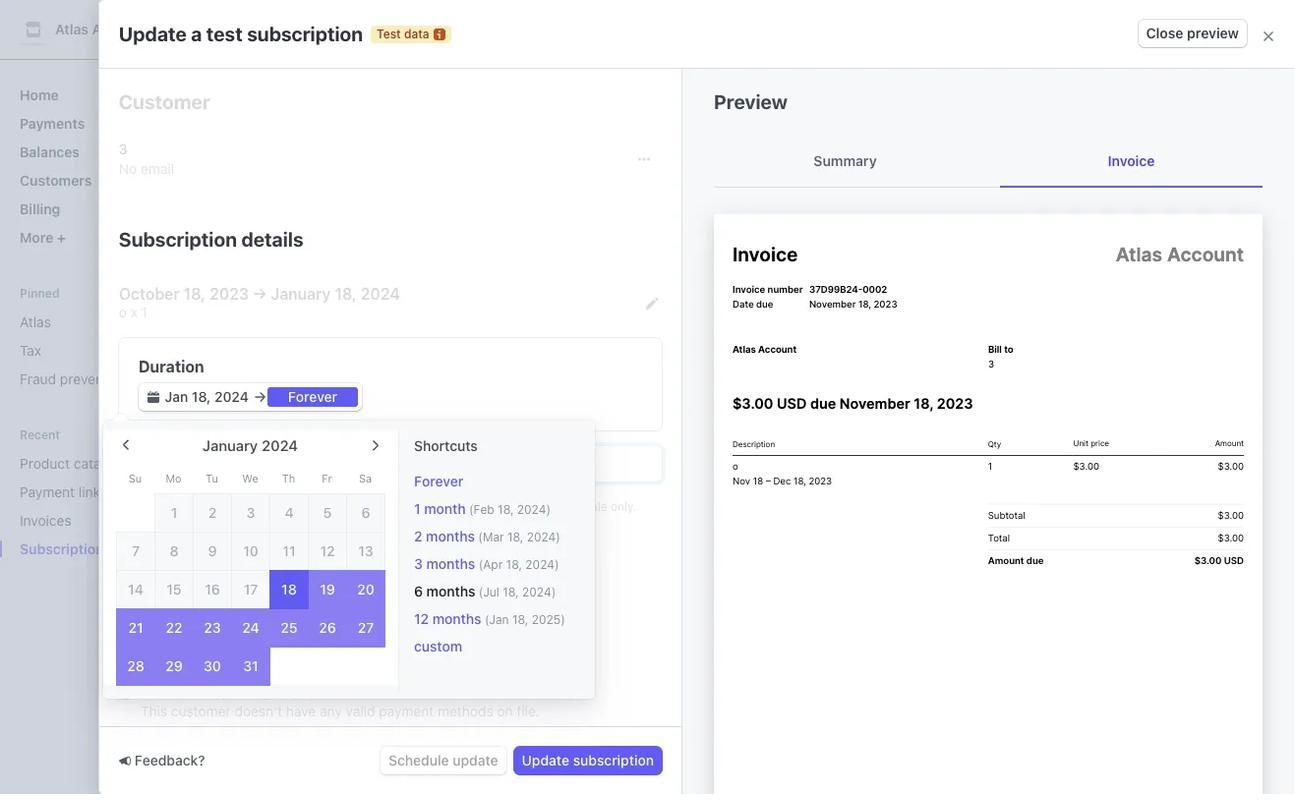Task type: locate. For each thing, give the bounding box(es) containing it.
0 horizontal spatial billing
[[20, 201, 60, 217]]

update a test subscription
[[119, 22, 363, 45]]

test right with
[[740, 198, 765, 214]]

( for 1 month
[[469, 503, 474, 517]]

billing link
[[12, 193, 198, 225]]

settings up the 22
[[162, 589, 213, 606]]

2 horizontal spatial billing
[[722, 318, 765, 331]]

1 horizontal spatial january
[[271, 285, 331, 303]]

0 vertical spatial billing
[[20, 201, 60, 217]]

23
[[204, 620, 221, 636]]

settings up the
[[241, 563, 317, 585]]

data
[[648, 61, 675, 73]]

2024
[[361, 285, 400, 303], [655, 352, 685, 367], [262, 437, 298, 454], [517, 503, 546, 517], [527, 530, 556, 545], [526, 558, 555, 573], [522, 585, 552, 600]]

1 vertical spatial atlas
[[20, 314, 51, 331]]

months up the span
[[426, 556, 475, 573]]

1 vertical spatial on
[[497, 703, 513, 720]]

( inside 6 months ( jul 18, 2024 )
[[479, 585, 483, 600]]

pinned
[[20, 286, 60, 301]]

) inside 1 month ( feb 18, 2024 )
[[546, 503, 551, 517]]

1 vertical spatial billing
[[722, 318, 765, 331]]

0 horizontal spatial schedule
[[193, 500, 245, 514]]

3 down we
[[246, 505, 255, 521]]

1 horizontal spatial a
[[281, 684, 289, 700]]

1 horizontal spatial o
[[780, 351, 788, 368]]

test for test your integrations and simulate billing scenarios through time with test clocks .
[[293, 198, 319, 214]]

1 vertical spatial a
[[281, 684, 289, 700]]

( inside 2 months ( mar 18, 2024 )
[[478, 530, 483, 545]]

11
[[283, 543, 296, 560]]

16
[[205, 581, 220, 598]]

0 horizontal spatial january
[[203, 437, 258, 454]]

o right auto link
[[780, 351, 788, 368]]

1 vertical spatial payment
[[379, 703, 434, 720]]

scale down mo
[[151, 500, 183, 514]]

2024 up all
[[526, 558, 555, 573]]

1 horizontal spatial 12
[[414, 611, 429, 628]]

1 vertical spatial schedule
[[389, 753, 449, 769]]

1 vertical spatial january
[[203, 437, 258, 454]]

billing up auto
[[722, 318, 765, 331]]

and left the simulate
[[434, 198, 458, 214]]

customers
[[20, 172, 92, 189]]

0 horizontal spatial settings
[[162, 589, 213, 606]]

update up customer
[[119, 22, 187, 45]]

file
[[426, 684, 446, 700]]

core navigation links element
[[12, 79, 198, 254]]

1 vertical spatial settings
[[162, 589, 213, 606]]

months
[[426, 528, 475, 545], [426, 556, 475, 573], [427, 583, 476, 600], [433, 611, 482, 628]]

) inside 2 months ( mar 18, 2024 )
[[556, 530, 561, 545]]

1 subscription from the top
[[119, 228, 237, 251]]

( inside 3 months ( apr 18, 2024 )
[[479, 558, 483, 573]]

1 down mo
[[171, 505, 177, 521]]

1 horizontal spatial billing
[[540, 500, 574, 514]]

) inside 3 months ( apr 18, 2024 )
[[555, 558, 559, 573]]

) for 2 months
[[556, 530, 561, 545]]

january
[[271, 285, 331, 303], [203, 437, 258, 454]]

1 vertical spatial svg image
[[147, 392, 159, 403]]

test left search
[[206, 22, 243, 45]]

payment up any
[[293, 684, 349, 700]]

atlas inside pinned element
[[20, 314, 51, 331]]

automatic
[[248, 500, 304, 514]]

) inside 6 months ( jul 18, 2024 )
[[552, 585, 556, 600]]

0 vertical spatial a
[[191, 22, 202, 45]]

0 vertical spatial atlas
[[55, 21, 89, 37]]

start date field
[[161, 388, 252, 407]]

2 vertical spatial 3
[[414, 556, 423, 573]]

1 vertical spatial test
[[740, 198, 765, 214]]

0 horizontal spatial 12
[[320, 543, 335, 560]]

24 button
[[231, 609, 271, 648]]

→
[[253, 285, 267, 303]]

subscription inside 'update subscription' button
[[573, 753, 654, 769]]

duration
[[139, 358, 204, 376]]

0 vertical spatial test
[[377, 26, 401, 41]]

1 vertical spatial test
[[293, 198, 319, 214]]

( right this
[[469, 503, 474, 517]]

( for 2 months
[[478, 530, 483, 545]]

subscription inside subscription settings these settings apply to the entire subscription and span across all phases.
[[119, 563, 237, 585]]

0 horizontal spatial payment
[[20, 484, 75, 501]]

3 up no
[[119, 141, 128, 157]]

1 vertical spatial jan
[[489, 613, 509, 628]]

schedule for schedule update
[[389, 753, 449, 769]]

test left your
[[293, 198, 319, 214]]

2024 right feb
[[517, 503, 546, 517]]

through
[[625, 198, 674, 214]]

product catalog link
[[12, 448, 171, 480]]

1 horizontal spatial jan
[[611, 352, 632, 367]]

2 for 2
[[208, 505, 217, 521]]

all
[[525, 589, 539, 606]]

18, inside the 12 months ( jan 18, 2025 )
[[512, 613, 529, 628]]

close preview
[[1147, 25, 1240, 41]]

18, right feb
[[498, 503, 514, 517]]

2024 right mar
[[527, 530, 556, 545]]

0 vertical spatial on
[[406, 684, 423, 700]]

1 horizontal spatial scale
[[577, 500, 608, 514]]

tab list
[[253, 126, 1216, 162], [714, 136, 1263, 188], [253, 250, 1216, 291]]

2024 inside 6 months ( jul 18, 2024 )
[[522, 585, 552, 600]]

3 for 3 months ( apr 18, 2024 )
[[414, 556, 423, 573]]

0 vertical spatial 2
[[208, 505, 217, 521]]

( up 6 months ( jul 18, 2024 )
[[479, 558, 483, 573]]

su
[[129, 472, 142, 485]]

integrations
[[355, 198, 430, 214]]

atlas down pinned
[[20, 314, 51, 331]]

( up 3 months ( apr 18, 2024 )
[[478, 530, 483, 545]]

on left file.
[[497, 703, 513, 720]]

18, right apr
[[506, 558, 522, 573]]

24
[[242, 620, 259, 636]]

payment up 28
[[119, 635, 186, 652]]

invoices link
[[12, 505, 171, 537]]

1 vertical spatial o
[[780, 351, 788, 368]]

(
[[469, 503, 474, 517], [478, 530, 483, 545], [479, 558, 483, 573], [479, 585, 483, 600], [485, 613, 489, 628]]

0 horizontal spatial 3
[[119, 141, 128, 157]]

phase
[[395, 455, 439, 473]]

0 vertical spatial settings
[[241, 563, 317, 585]]

payment links link
[[12, 476, 171, 509]]

1 vertical spatial payment
[[119, 635, 186, 652]]

home
[[20, 87, 59, 103]]

auto
[[728, 352, 754, 367]]

add phase
[[361, 455, 439, 473]]

payment up invoices
[[20, 484, 75, 501]]

0 horizontal spatial test
[[206, 22, 243, 45]]

6 for 6
[[362, 505, 370, 521]]

scale left only.
[[577, 500, 608, 514]]

update down file.
[[522, 753, 570, 769]]

and left the span
[[418, 589, 441, 606]]

3 inside button
[[246, 505, 255, 521]]

18, down all
[[512, 613, 529, 628]]

move forward to switch to the next month. image
[[359, 429, 393, 462]]

month
[[424, 501, 466, 517]]

0 horizontal spatial scale
[[151, 500, 183, 514]]

1 horizontal spatial test
[[740, 198, 765, 214]]

2 horizontal spatial 3
[[414, 556, 423, 573]]

prevention
[[60, 371, 127, 388]]

invoice
[[1108, 152, 1155, 169]]

months down the span
[[433, 611, 482, 628]]

1 vertical spatial 3
[[246, 505, 255, 521]]

18, right mar
[[508, 530, 524, 545]]

2
[[208, 505, 217, 521], [414, 528, 423, 545]]

svg image up through
[[638, 154, 650, 165]]

12 inside 'button'
[[320, 543, 335, 560]]

2025
[[532, 613, 561, 628]]

0 horizontal spatial atlas
[[20, 314, 51, 331]]

billing right the subscription.
[[540, 500, 574, 514]]

22
[[166, 620, 182, 636]]

test for test data
[[377, 26, 401, 41]]

payment inside the recent element
[[20, 484, 75, 501]]

0 vertical spatial 3
[[119, 141, 128, 157]]

atlas inside button
[[55, 21, 89, 37]]

2024 inside 3 months ( apr 18, 2024 )
[[526, 558, 555, 573]]

Search search field
[[241, 11, 796, 48]]

0 vertical spatial o
[[119, 304, 127, 321]]

( down across in the bottom of the page
[[485, 613, 489, 628]]

26
[[319, 620, 336, 636]]

update subscription button
[[514, 748, 662, 775]]

0 vertical spatial schedule
[[193, 500, 245, 514]]

18, inside 1 month ( feb 18, 2024 )
[[498, 503, 514, 517]]

1 horizontal spatial atlas
[[55, 21, 89, 37]]

auto link
[[714, 342, 773, 378]]

add
[[361, 455, 391, 473]]

subscription settings these settings apply to the entire subscription and span across all phases.
[[119, 563, 592, 606]]

30
[[204, 658, 221, 675]]

payment down method
[[379, 703, 434, 720]]

6 months ( jul 18, 2024 )
[[414, 583, 556, 600]]

0 vertical spatial svg image
[[638, 154, 650, 165]]

summary link
[[714, 136, 977, 187]]

1 horizontal spatial settings
[[241, 563, 317, 585]]

update for update subscription
[[522, 753, 570, 769]]

data
[[404, 26, 429, 41]]

1 vertical spatial 12
[[414, 611, 429, 628]]

pinned element
[[12, 306, 198, 395]]

0 horizontal spatial o
[[119, 304, 127, 321]]

add phase button
[[119, 447, 662, 482]]

1 horizontal spatial on
[[497, 703, 513, 720]]

( for 3 months
[[479, 558, 483, 573]]

0 horizontal spatial 2
[[208, 505, 217, 521]]

jan
[[611, 352, 632, 367], [489, 613, 509, 628]]

automatically
[[140, 684, 229, 700]]

schedule inside schedule update button
[[389, 753, 449, 769]]

th
[[282, 472, 295, 485]]

0 horizontal spatial 6
[[362, 505, 370, 521]]

18, right jul
[[503, 585, 519, 600]]

0 horizontal spatial payment
[[293, 684, 349, 700]]

fraud
[[20, 371, 56, 388]]

0 vertical spatial 6
[[362, 505, 370, 521]]

( for 12 months
[[485, 613, 489, 628]]

atlas account button
[[20, 16, 167, 43]]

2 subscription from the top
[[119, 563, 237, 585]]

2024 up 2025
[[522, 585, 552, 600]]

a up customer
[[191, 22, 202, 45]]

1 vertical spatial and
[[418, 589, 441, 606]]

jan inside the 12 months ( jan 18, 2025 )
[[489, 613, 509, 628]]

1 horizontal spatial test
[[377, 26, 401, 41]]

( inside the 12 months ( jan 18, 2025 )
[[485, 613, 489, 628]]

3 inside 3 no email
[[119, 141, 128, 157]]

billing inside the core navigation links element
[[20, 201, 60, 217]]

update inside button
[[522, 753, 570, 769]]

a up have
[[281, 684, 289, 700]]

16 button
[[193, 571, 232, 610]]

19 button
[[308, 571, 347, 610]]

2024 down the integrations
[[361, 285, 400, 303]]

1 scale from the left
[[151, 500, 183, 514]]

svg image
[[646, 298, 658, 310]]

3 for 3
[[246, 505, 255, 521]]

3 button
[[231, 494, 271, 533]]

months down month on the bottom of page
[[426, 528, 475, 545]]

1 horizontal spatial 6
[[414, 583, 423, 600]]

3 months ( apr 18, 2024 )
[[414, 556, 559, 573]]

0 vertical spatial 12
[[320, 543, 335, 560]]

12 down the '5' button on the bottom left
[[320, 543, 335, 560]]

) for 12 months
[[561, 613, 565, 628]]

18, inside 2 months ( mar 18, 2024 )
[[508, 530, 524, 545]]

1 inside button
[[171, 505, 177, 521]]

test your integrations and simulate billing scenarios through time with test clocks .
[[293, 198, 814, 214]]

0 vertical spatial subscription
[[119, 228, 237, 251]]

subscription
[[247, 22, 363, 45], [307, 500, 376, 514], [335, 589, 414, 606], [573, 753, 654, 769]]

2 inside 2 'button'
[[208, 505, 217, 521]]

) for 1 month
[[546, 503, 551, 517]]

12 up custom
[[414, 611, 429, 628]]

january up tu
[[203, 437, 258, 454]]

these
[[119, 589, 158, 606]]

0 horizontal spatial on
[[406, 684, 423, 700]]

move backward to switch to the previous month. image
[[109, 429, 143, 462]]

0 vertical spatial january
[[271, 285, 331, 303]]

( inside 1 month ( feb 18, 2024 )
[[469, 503, 474, 517]]

18, left 2023
[[184, 285, 206, 303]]

schedule down tu
[[193, 500, 245, 514]]

this
[[140, 703, 167, 720]]

doesn't
[[235, 703, 282, 720]]

1 for 1 month ( feb 18, 2024 )
[[414, 501, 421, 517]]

months left jul
[[427, 583, 476, 600]]

0 horizontal spatial test
[[293, 198, 319, 214]]

1 left for
[[414, 501, 421, 517]]

( right the span
[[479, 585, 483, 600]]

29
[[165, 658, 183, 675]]

1 vertical spatial 2
[[414, 528, 423, 545]]

2 down tu
[[208, 505, 217, 521]]

1 vertical spatial update
[[522, 753, 570, 769]]

the
[[271, 589, 292, 606]]

feb
[[474, 503, 495, 517]]

subscription up october
[[119, 228, 237, 251]]

1 left result
[[253, 389, 260, 405]]

payment links
[[20, 484, 107, 501]]

1 horizontal spatial payment
[[379, 703, 434, 720]]

subscription for subscription settings these settings apply to the entire subscription and span across all phases.
[[119, 563, 237, 585]]

0 vertical spatial update
[[119, 22, 187, 45]]

atlas left account
[[55, 21, 89, 37]]

0 horizontal spatial jan
[[489, 613, 509, 628]]

customers link
[[12, 164, 198, 197]]

fraud prevention
[[20, 371, 127, 388]]

6 inside button
[[362, 505, 370, 521]]

schedule left update at the bottom left
[[389, 753, 449, 769]]

1 horizontal spatial payment
[[119, 635, 186, 652]]

svg image down duration on the left of page
[[147, 392, 159, 403]]

3 right the 13 button
[[414, 556, 423, 573]]

subscription down 8
[[119, 563, 237, 585]]

) inside the 12 months ( jan 18, 2025 )
[[561, 613, 565, 628]]

2 down schedule automatic subscription phases for this subscription. billing scale only.
[[414, 528, 423, 545]]

test left the data at the top left of the page
[[377, 26, 401, 41]]

billing up "more"
[[20, 201, 60, 217]]

6 left the span
[[414, 583, 423, 600]]

.
[[810, 198, 814, 214]]

2 for 2 months ( mar 18, 2024 )
[[414, 528, 423, 545]]

atlas link
[[12, 306, 198, 338]]

update for update a test subscription
[[119, 22, 187, 45]]

1 horizontal spatial update
[[522, 753, 570, 769]]

0 vertical spatial payment
[[20, 484, 75, 501]]

tab list containing summary
[[714, 136, 1263, 188]]

1 vertical spatial subscription
[[119, 563, 237, 585]]

6 left phases
[[362, 505, 370, 521]]

6
[[362, 505, 370, 521], [414, 583, 423, 600]]

1 right x
[[141, 304, 148, 321]]

test data
[[619, 61, 675, 73]]

payment for payment
[[119, 635, 186, 652]]

o inside october 18, 2023 → january 18, 2024 o x 1
[[119, 304, 127, 321]]

1 horizontal spatial 2
[[414, 528, 423, 545]]

1 vertical spatial 6
[[414, 583, 423, 600]]

0 horizontal spatial update
[[119, 22, 187, 45]]

4 button
[[270, 494, 309, 533]]

schedule
[[193, 500, 245, 514], [389, 753, 449, 769]]

3 for 3 no email
[[119, 141, 128, 157]]

1 horizontal spatial 3
[[246, 505, 255, 521]]

17 button
[[231, 571, 271, 610]]

test clocks link
[[740, 198, 810, 214]]

january inside region
[[203, 437, 258, 454]]

svg image
[[638, 154, 650, 165], [147, 392, 159, 403]]

0 vertical spatial test
[[206, 22, 243, 45]]

17
[[244, 581, 258, 598]]

scale
[[151, 500, 183, 514], [577, 500, 608, 514]]

on left file in the left of the page
[[406, 684, 423, 700]]

months for 3 months
[[426, 556, 475, 573]]

0 vertical spatial jan
[[611, 352, 632, 367]]

o left x
[[119, 304, 127, 321]]

january right →
[[271, 285, 331, 303]]

2024 up th
[[262, 437, 298, 454]]

1 horizontal spatial schedule
[[389, 753, 449, 769]]

test data
[[377, 26, 429, 41]]

to
[[255, 589, 267, 606]]



Task type: vqa. For each thing, say whether or not it's contained in the screenshot.


Task type: describe. For each thing, give the bounding box(es) containing it.
end date field
[[267, 388, 358, 407]]

jul
[[483, 585, 500, 600]]

a inside automatically charge a payment method on file this customer doesn't have any valid payment methods on file.
[[281, 684, 289, 700]]

atlas account
[[55, 21, 147, 37]]

21
[[128, 620, 143, 636]]

23 button
[[193, 609, 232, 648]]

subscription for subscription details
[[119, 228, 237, 251]]

jan inside jan 18, 2024 link
[[611, 352, 632, 367]]

balances
[[20, 144, 80, 160]]

4
[[285, 505, 294, 521]]

31 button
[[231, 647, 271, 687]]

28 button
[[116, 647, 155, 687]]

recent element
[[0, 448, 214, 566]]

billing
[[518, 198, 556, 214]]

summary
[[814, 152, 877, 169]]

no
[[119, 160, 137, 177]]

2024 inside october 18, 2023 → january 18, 2024 o x 1
[[361, 285, 400, 303]]

result
[[263, 389, 299, 405]]

0 horizontal spatial svg image
[[147, 392, 159, 403]]

catalog
[[74, 455, 121, 472]]

31
[[243, 658, 258, 675]]

we
[[242, 472, 258, 485]]

shortcuts
[[414, 438, 478, 454]]

mar
[[483, 530, 504, 545]]

tu
[[206, 472, 218, 485]]

test
[[619, 61, 646, 73]]

feedback?
[[135, 753, 205, 769]]

2024 down svg icon in the top of the page
[[655, 352, 685, 367]]

2024 inside region
[[262, 437, 298, 454]]

product
[[20, 455, 70, 472]]

phases
[[379, 500, 419, 514]]

18
[[282, 581, 297, 598]]

18, right →
[[335, 285, 357, 303]]

months for 12 months
[[433, 611, 482, 628]]

email
[[141, 160, 174, 177]]

( for 6 months
[[479, 585, 483, 600]]

21 button
[[116, 609, 155, 648]]

your
[[323, 198, 351, 214]]

25 button
[[270, 609, 309, 648]]

this
[[441, 500, 461, 514]]

10 button
[[231, 532, 271, 572]]

0 horizontal spatial a
[[191, 22, 202, 45]]

october 18, 2023 → january 18, 2024 o x 1
[[119, 285, 400, 321]]

preview
[[714, 91, 788, 113]]

sa
[[359, 472, 372, 485]]

schedule automatic subscription phases for this subscription. billing scale only.
[[193, 500, 637, 514]]

2 scale from the left
[[577, 500, 608, 514]]

7
[[132, 543, 140, 560]]

months for 6 months
[[427, 583, 476, 600]]

1 horizontal spatial svg image
[[638, 154, 650, 165]]

custom
[[414, 638, 463, 655]]

forever
[[414, 473, 464, 490]]

invoices
[[20, 513, 71, 529]]

months for 2 months
[[426, 528, 475, 545]]

subscription details
[[119, 228, 304, 251]]

pinned navigation links element
[[12, 285, 198, 395]]

fr
[[322, 472, 332, 485]]

2 button
[[193, 494, 232, 533]]

payments
[[20, 115, 85, 132]]

2 months ( mar 18, 2024 )
[[414, 528, 561, 545]]

2023
[[210, 285, 249, 303]]

18, inside 6 months ( jul 18, 2024 )
[[503, 585, 519, 600]]

schedule for schedule automatic subscription phases for this subscription. billing scale only.
[[193, 500, 245, 514]]

details
[[241, 228, 304, 251]]

25
[[281, 620, 298, 636]]

scenarios
[[560, 198, 621, 214]]

) for 6 months
[[552, 585, 556, 600]]

january 2024
[[203, 437, 298, 454]]

atlas for atlas account
[[55, 21, 89, 37]]

methods
[[438, 703, 494, 720]]

file.
[[517, 703, 540, 720]]

balances link
[[12, 136, 198, 168]]

recent navigation links element
[[0, 427, 214, 566]]

5
[[323, 505, 332, 521]]

8 button
[[154, 532, 194, 572]]

january 2024 region
[[103, 421, 989, 695]]

january inside october 18, 2023 → january 18, 2024 o x 1
[[271, 285, 331, 303]]

6 for 6 months ( jul 18, 2024 )
[[414, 583, 423, 600]]

2 vertical spatial billing
[[540, 500, 574, 514]]

20
[[357, 581, 375, 598]]

1 month ( feb 18, 2024 )
[[414, 501, 551, 517]]

22 button
[[154, 609, 194, 648]]

time
[[678, 198, 706, 214]]

custom button
[[414, 637, 463, 657]]

0 vertical spatial payment
[[293, 684, 349, 700]]

2024 inside 1 month ( feb 18, 2024 )
[[517, 503, 546, 517]]

12 button
[[308, 532, 347, 572]]

schedule update
[[389, 753, 498, 769]]

14
[[128, 581, 143, 598]]

and inside subscription settings these settings apply to the entire subscription and span across all phases.
[[418, 589, 441, 606]]

payment for payment links
[[20, 484, 75, 501]]

feedback? button
[[119, 752, 205, 771]]

27
[[358, 620, 374, 636]]

13 button
[[346, 532, 386, 572]]

customer
[[171, 703, 231, 720]]

18, down svg icon in the top of the page
[[635, 352, 652, 367]]

12 for 12
[[320, 543, 335, 560]]

atlas for atlas
[[20, 314, 51, 331]]

links
[[79, 484, 107, 501]]

1 inside october 18, 2023 → january 18, 2024 o x 1
[[141, 304, 148, 321]]

18, inside 3 months ( apr 18, 2024 )
[[506, 558, 522, 573]]

2024 inside 2 months ( mar 18, 2024 )
[[527, 530, 556, 545]]

for
[[422, 500, 438, 514]]

with
[[709, 198, 736, 214]]

0 vertical spatial and
[[434, 198, 458, 214]]

) for 3 months
[[555, 558, 559, 573]]

charge
[[233, 684, 278, 700]]

12 for 12 months ( jan 18, 2025 )
[[414, 611, 429, 628]]

october
[[119, 285, 180, 303]]

3 no email
[[119, 141, 174, 177]]

1 for 1 result
[[253, 389, 260, 405]]

invoice link
[[1000, 136, 1263, 187]]

1 for 1
[[171, 505, 177, 521]]

simulate
[[461, 198, 515, 214]]

subscription inside subscription settings these settings apply to the entire subscription and span across all phases.
[[335, 589, 414, 606]]

11 button
[[270, 532, 309, 572]]

27 button
[[346, 609, 386, 648]]

entire
[[295, 589, 332, 606]]



